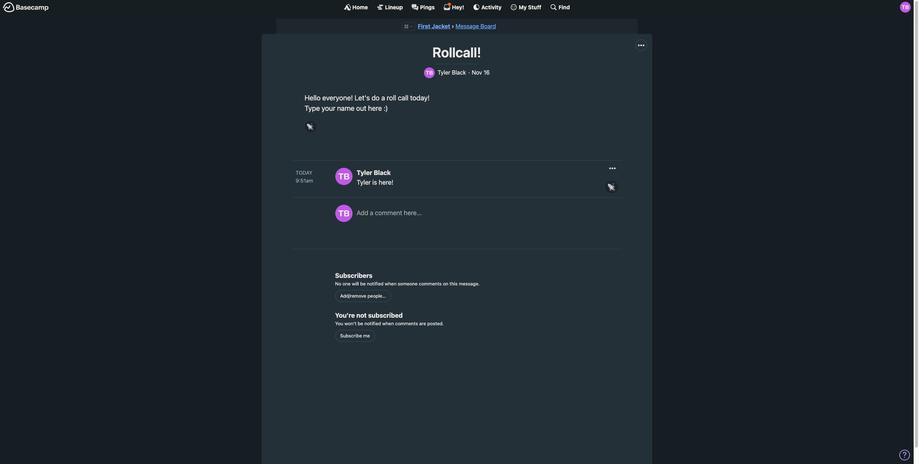 Task type: vqa. For each thing, say whether or not it's contained in the screenshot.
the bottom Tyler Black image
yes



Task type: describe. For each thing, give the bounding box(es) containing it.
today!
[[410, 94, 430, 102]]

hey! button
[[444, 3, 464, 11]]

one
[[343, 281, 351, 287]]

home
[[353, 4, 368, 10]]

› message board
[[452, 23, 496, 29]]

nov 16 element
[[472, 69, 490, 76]]

9:51am
[[296, 178, 313, 184]]

9:51am link
[[296, 177, 328, 185]]

add a comment here…
[[357, 210, 422, 217]]

1 vertical spatial black
[[374, 169, 391, 177]]

when inside 'you're not subscribed you won't be notified when comments are posted.'
[[383, 321, 394, 327]]

my stuff
[[519, 4, 542, 10]]

roll
[[387, 94, 396, 102]]

today link
[[296, 169, 328, 177]]

won't
[[345, 321, 357, 327]]

nov
[[472, 69, 482, 76]]

be inside subscribers no one will be notified when someone comments on this message.
[[361, 281, 366, 287]]

activity
[[482, 4, 502, 10]]

do
[[372, 94, 380, 102]]

you're
[[335, 312, 355, 320]]

name
[[337, 104, 355, 113]]

subscribed
[[368, 312, 403, 320]]

switch accounts image
[[3, 2, 49, 13]]

subscribe
[[340, 333, 362, 339]]

subscribers no one will be notified when someone comments on this message.
[[335, 272, 480, 287]]

will
[[352, 281, 359, 287]]

activity link
[[473, 4, 502, 11]]

lineup
[[385, 4, 403, 10]]

stuff
[[528, 4, 542, 10]]

:)
[[384, 104, 388, 113]]

add a comment here… button
[[357, 205, 615, 238]]

let's
[[355, 94, 370, 102]]

›
[[452, 23, 454, 29]]

type
[[305, 104, 320, 113]]

tyler is here!
[[357, 179, 394, 187]]

add/remove people… link
[[335, 291, 391, 302]]

no
[[335, 281, 342, 287]]

hello
[[305, 94, 321, 102]]

hey!
[[452, 4, 464, 10]]

here…
[[404, 210, 422, 217]]

be inside 'you're not subscribed you won't be notified when comments are posted.'
[[358, 321, 363, 327]]

subscribers
[[335, 272, 373, 280]]

pings
[[420, 4, 435, 10]]

nov 16
[[472, 69, 490, 76]]

main element
[[0, 0, 914, 14]]

lineup link
[[377, 4, 403, 11]]

me
[[364, 333, 370, 339]]

16
[[484, 69, 490, 76]]

notified inside 'you're not subscribed you won't be notified when comments are posted.'
[[365, 321, 381, 327]]

this
[[450, 281, 458, 287]]

1 horizontal spatial tyler black
[[438, 69, 466, 76]]

find
[[559, 4, 570, 10]]



Task type: locate. For each thing, give the bounding box(es) containing it.
0 vertical spatial tyler
[[438, 69, 451, 76]]

today
[[296, 170, 313, 176]]

comment
[[375, 210, 402, 217]]

are
[[420, 321, 426, 327]]

when down subscribed
[[383, 321, 394, 327]]

add/remove people…
[[340, 293, 386, 299]]

add
[[357, 210, 369, 217]]

today element
[[296, 169, 313, 177]]

be
[[361, 281, 366, 287], [358, 321, 363, 327]]

a inside button
[[370, 210, 374, 217]]

1 vertical spatial notified
[[365, 321, 381, 327]]

notified
[[367, 281, 384, 287], [365, 321, 381, 327]]

0 horizontal spatial black
[[374, 169, 391, 177]]

notified up people… on the bottom of the page
[[367, 281, 384, 287]]

tyler black image left add
[[335, 205, 353, 222]]

posted.
[[428, 321, 444, 327]]

you
[[335, 321, 343, 327]]

tyler down rollcall!
[[438, 69, 451, 76]]

a right do
[[382, 94, 385, 102]]

1 vertical spatial tyler black image
[[335, 168, 353, 185]]

first
[[418, 23, 431, 29]]

message
[[456, 23, 479, 29]]

black up here!
[[374, 169, 391, 177]]

0 vertical spatial notified
[[367, 281, 384, 287]]

when inside subscribers no one will be notified when someone comments on this message.
[[385, 281, 397, 287]]

1 vertical spatial tyler
[[357, 169, 373, 177]]

1 vertical spatial comments
[[395, 321, 418, 327]]

black
[[452, 69, 466, 76], [374, 169, 391, 177]]

here
[[368, 104, 382, 113]]

on
[[443, 281, 449, 287]]

tyler black image left is
[[335, 168, 353, 185]]

people…
[[368, 293, 386, 299]]

tyler black image up today!
[[424, 67, 435, 78]]

1 horizontal spatial black
[[452, 69, 466, 76]]

comments inside subscribers no one will be notified when someone comments on this message.
[[419, 281, 442, 287]]

my
[[519, 4, 527, 10]]

1 vertical spatial tyler black
[[357, 169, 391, 177]]

find button
[[550, 4, 570, 11]]

comments inside 'you're not subscribed you won't be notified when comments are posted.'
[[395, 321, 418, 327]]

comments
[[419, 281, 442, 287], [395, 321, 418, 327]]

your
[[322, 104, 336, 113]]

notified inside subscribers no one will be notified when someone comments on this message.
[[367, 281, 384, 287]]

0 vertical spatial when
[[385, 281, 397, 287]]

tyler black image
[[424, 67, 435, 78], [335, 168, 353, 185], [335, 205, 353, 222]]

here!
[[379, 179, 394, 187]]

comments for you're
[[395, 321, 418, 327]]

1 horizontal spatial comments
[[419, 281, 442, 287]]

a inside hello everyone! let's do a roll call today! type your name out here :)
[[382, 94, 385, 102]]

message.
[[459, 281, 480, 287]]

be right will
[[361, 281, 366, 287]]

0 vertical spatial tyler black
[[438, 69, 466, 76]]

rollcall!
[[433, 44, 482, 60]]

0 horizontal spatial comments
[[395, 321, 418, 327]]

a right add
[[370, 210, 374, 217]]

2 vertical spatial tyler
[[357, 179, 371, 187]]

hello everyone! let's do a roll call today! type your name out here :)
[[305, 94, 430, 113]]

out
[[356, 104, 367, 113]]

comments for subscribers
[[419, 281, 442, 287]]

subscribe me
[[340, 333, 370, 339]]

subscribe me button
[[335, 331, 375, 342]]

when left someone
[[385, 281, 397, 287]]

someone
[[398, 281, 418, 287]]

0 vertical spatial tyler black image
[[424, 67, 435, 78]]

0 vertical spatial be
[[361, 281, 366, 287]]

tyler up tyler is here!
[[357, 169, 373, 177]]

call
[[398, 94, 409, 102]]

1 vertical spatial when
[[383, 321, 394, 327]]

home link
[[344, 4, 368, 11]]

a
[[382, 94, 385, 102], [370, 210, 374, 217]]

0 horizontal spatial tyler black
[[357, 169, 391, 177]]

be down not
[[358, 321, 363, 327]]

board
[[481, 23, 496, 29]]

today 9:51am
[[296, 170, 313, 184]]

notified up me
[[365, 321, 381, 327]]

9:51am element
[[296, 178, 313, 184]]

jacket
[[432, 23, 451, 29]]

first jacket link
[[418, 23, 451, 29]]

0 vertical spatial black
[[452, 69, 466, 76]]

0 vertical spatial a
[[382, 94, 385, 102]]

comments left on
[[419, 281, 442, 287]]

my stuff button
[[511, 4, 542, 11]]

not
[[357, 312, 367, 320]]

pings button
[[412, 4, 435, 11]]

comments left the are
[[395, 321, 418, 327]]

1 vertical spatial be
[[358, 321, 363, 327]]

0 vertical spatial comments
[[419, 281, 442, 287]]

2 vertical spatial tyler black image
[[335, 205, 353, 222]]

black left nov
[[452, 69, 466, 76]]

add/remove
[[340, 293, 367, 299]]

tyler black up is
[[357, 169, 391, 177]]

is
[[373, 179, 377, 187]]

message board link
[[456, 23, 496, 29]]

1 horizontal spatial a
[[382, 94, 385, 102]]

everyone!
[[323, 94, 353, 102]]

you're not subscribed you won't be notified when comments are posted.
[[335, 312, 444, 327]]

tyler black down rollcall!
[[438, 69, 466, 76]]

tyler
[[438, 69, 451, 76], [357, 169, 373, 177], [357, 179, 371, 187]]

tyler black
[[438, 69, 466, 76], [357, 169, 391, 177]]

0 horizontal spatial a
[[370, 210, 374, 217]]

first jacket
[[418, 23, 451, 29]]

tyler left is
[[357, 179, 371, 187]]

tyler black image
[[901, 2, 911, 13]]

when
[[385, 281, 397, 287], [383, 321, 394, 327]]

1 vertical spatial a
[[370, 210, 374, 217]]



